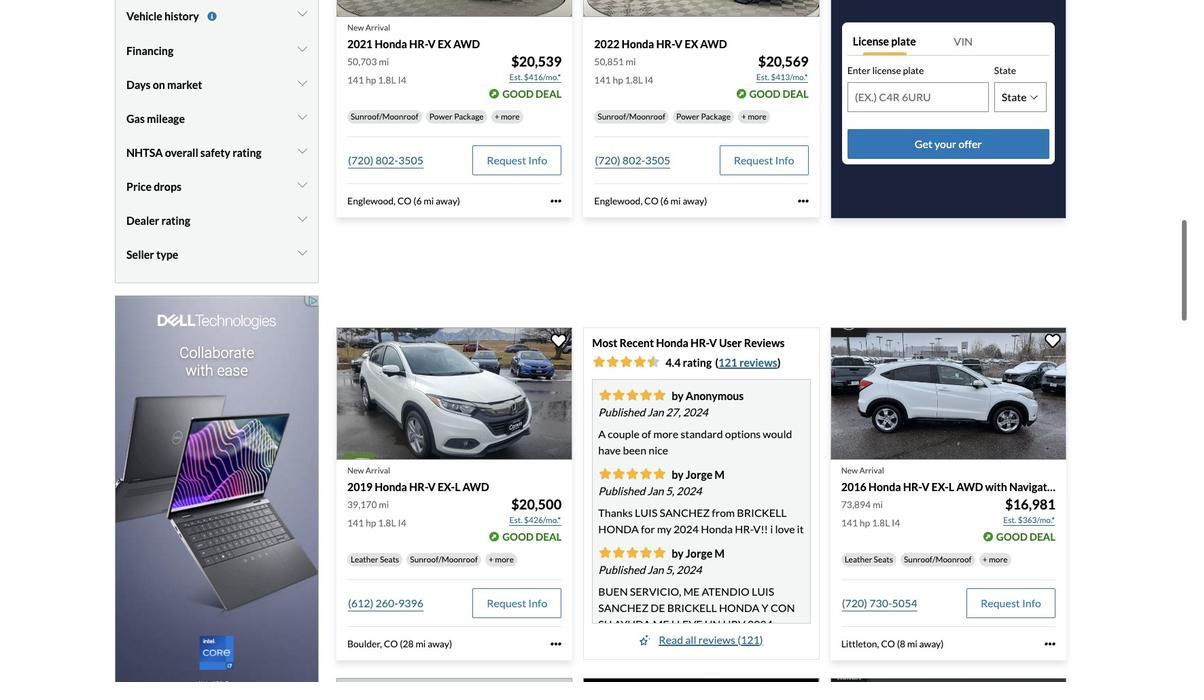 Task type: vqa. For each thing, say whether or not it's contained in the screenshot.
Black 2022 Honda HR-V EX AWD SUV / Crossover All-Wheel Drive Automatic image
yes



Task type: locate. For each thing, give the bounding box(es) containing it.
chevron down image for seller type
[[298, 248, 307, 259]]

been
[[623, 444, 647, 457]]

hr- down black 2022 honda hr-v ex awd suv / crossover all-wheel drive automatic image
[[656, 37, 675, 50]]

leather seats for $20,500
[[351, 555, 399, 565]]

sunroof/moonroof up 9396
[[410, 555, 478, 565]]

est. for $20,539
[[510, 72, 523, 82]]

sanchez inside buen servicio, me atendio luis sanchez de brickell honda y con su ayuda me lleve un hrv 2024 nuevo de paquete
[[598, 602, 649, 614]]

ex down silver 2021 honda hr-v ex awd suv / crossover all-wheel drive automatic image
[[438, 37, 451, 50]]

chevron down image inside days on market dropdown button
[[298, 78, 307, 89]]

0 horizontal spatial luis
[[635, 506, 658, 519]]

of
[[642, 427, 651, 440]]

2024 up servicio,
[[677, 563, 702, 576]]

1 vertical spatial m
[[715, 547, 725, 560]]

white 2016 honda hr-v ex-l awd with navigation suv / crossover all-wheel drive continuously variable transmission image
[[831, 327, 1067, 460]]

0 horizontal spatial seats
[[380, 555, 399, 565]]

by inside by anonymous published jan 27, 2024
[[672, 389, 684, 402]]

est. inside $20,500 est. $426/mo.*
[[510, 515, 523, 526]]

1 horizontal spatial rating
[[233, 146, 262, 159]]

2 leather from the left
[[845, 555, 872, 565]]

1 jan from the top
[[647, 406, 664, 419]]

honda inside buen servicio, me atendio luis sanchez de brickell honda y con su ayuda me lleve un hrv 2024 nuevo de paquete
[[719, 602, 760, 614]]

seats up 260-
[[380, 555, 399, 565]]

3 chevron down image from the top
[[298, 112, 307, 123]]

0 horizontal spatial 121
[[719, 356, 738, 369]]

0 horizontal spatial englewood, co (6 mi away)
[[347, 195, 460, 207]]

2016
[[841, 481, 867, 494]]

more down est. $426/mo.* button
[[495, 555, 514, 565]]

un
[[705, 618, 721, 631]]

1 jorge from the top
[[686, 468, 713, 481]]

request info button for $20,539
[[473, 145, 562, 175]]

most recent honda hr-v user reviews element
[[592, 379, 811, 649]]

0 horizontal spatial 3505
[[398, 154, 424, 167]]

more down est. $363/mo.* button
[[989, 555, 1008, 565]]

0 vertical spatial m
[[715, 468, 725, 481]]

121 down user
[[719, 356, 738, 369]]

ellipsis h image for $20,539
[[551, 196, 562, 207]]

2 vertical spatial by
[[672, 547, 684, 560]]

2024
[[683, 406, 708, 419], [677, 485, 702, 497], [674, 523, 699, 536], [677, 563, 702, 576], [748, 618, 773, 631]]

enter license plate
[[848, 65, 924, 76]]

days on market button
[[126, 68, 307, 102]]

hp down 73,894
[[860, 517, 870, 529]]

vin tab
[[949, 28, 1050, 55]]

hr- right 2016
[[903, 481, 922, 494]]

1 horizontal spatial package
[[701, 111, 731, 122]]

good deal down est. $363/mo.* button
[[997, 531, 1056, 543]]

5, up the my
[[666, 485, 675, 497]]

0 horizontal spatial power package
[[429, 111, 484, 122]]

chevron down image
[[298, 44, 307, 55], [298, 146, 307, 157], [298, 180, 307, 191], [298, 214, 307, 225]]

2024 inside by anonymous published jan 27, 2024
[[683, 406, 708, 419]]

enter
[[848, 65, 871, 76]]

1 vertical spatial by
[[672, 468, 684, 481]]

hp for $20,569
[[613, 74, 623, 86]]

servicio,
[[630, 585, 681, 598]]

leather seats up (612) 260-9396
[[351, 555, 399, 565]]

2 published from the top
[[598, 485, 645, 497]]

by jorge m published jan 5, 2024 down nice
[[598, 468, 725, 497]]

hp inside "73,894 mi 141 hp 1.8l i4"
[[860, 517, 870, 529]]

sunroof/moonroof down 50,703 mi 141 hp 1.8l i4
[[351, 111, 419, 122]]

0 horizontal spatial reviews
[[699, 633, 736, 646]]

0 vertical spatial honda
[[598, 523, 639, 536]]

0 vertical spatial rating
[[233, 146, 262, 159]]

dealer rating button
[[126, 204, 307, 238]]

jan for servicio,
[[647, 563, 664, 576]]

( down hrv
[[738, 633, 741, 646]]

1 horizontal spatial ex-
[[932, 481, 949, 494]]

1.8l for $16,981
[[872, 517, 890, 529]]

2 (720) 802-3505 button from the left
[[594, 145, 671, 175]]

1.8l inside 50,851 mi 141 hp 1.8l i4
[[625, 74, 643, 86]]

est. down $16,981
[[1004, 515, 1017, 526]]

l for $20,500
[[455, 481, 461, 494]]

5, up servicio,
[[666, 563, 675, 576]]

good deal for $20,500
[[503, 531, 562, 543]]

rating
[[233, 146, 262, 159], [161, 214, 190, 227], [683, 356, 712, 369]]

hp down 50,851
[[613, 74, 623, 86]]

published up buen
[[598, 563, 645, 576]]

more up nice
[[654, 427, 679, 440]]

i4 inside 50,703 mi 141 hp 1.8l i4
[[398, 74, 406, 86]]

tab list
[[848, 28, 1050, 55]]

published for thanks
[[598, 485, 645, 497]]

est. down $20,569
[[757, 72, 770, 82]]

paquete
[[655, 634, 704, 647]]

deal down $413/mo.* at right top
[[783, 88, 809, 100]]

request info button for $20,500
[[473, 589, 562, 619]]

(720) 802-3505 button
[[347, 145, 424, 175], [594, 145, 671, 175]]

1 horizontal spatial englewood,
[[594, 195, 643, 207]]

arrival inside new arrival 2016 honda hr-v ex-l awd with navigation
[[860, 466, 884, 476]]

arrival inside "new arrival 2019 honda hr-v ex-l awd"
[[366, 466, 390, 476]]

0 horizontal spatial power
[[429, 111, 453, 122]]

+ for $16,981
[[983, 555, 988, 565]]

l inside "new arrival 2019 honda hr-v ex-l awd"
[[455, 481, 461, 494]]

1 ex from the left
[[438, 37, 451, 50]]

seats
[[380, 555, 399, 565], [874, 555, 893, 565]]

0 horizontal spatial sanchez
[[598, 602, 649, 614]]

good down "est. $413/mo.*" 'button'
[[750, 88, 781, 100]]

ex down black 2022 honda hr-v ex awd suv / crossover all-wheel drive automatic image
[[685, 37, 698, 50]]

) down the reviews on the right of the page
[[778, 356, 781, 369]]

$20,569
[[758, 53, 809, 69]]

1 horizontal spatial brickell
[[737, 506, 787, 519]]

0 horizontal spatial rating
[[161, 214, 190, 227]]

arrival for $20,500
[[366, 466, 390, 476]]

ex- inside "new arrival 2019 honda hr-v ex-l awd"
[[438, 481, 455, 494]]

deal for $20,500
[[536, 531, 562, 543]]

user
[[719, 336, 742, 349]]

0 vertical spatial jan
[[647, 406, 664, 419]]

0 horizontal spatial leather seats
[[351, 555, 399, 565]]

seats for $20,500
[[380, 555, 399, 565]]

5, for servicio,
[[666, 563, 675, 576]]

ex
[[438, 37, 451, 50], [685, 37, 698, 50]]

by for sanchez
[[672, 468, 684, 481]]

2 m from the top
[[715, 547, 725, 560]]

0 vertical spatial me
[[684, 585, 700, 598]]

1 leather seats from the left
[[351, 555, 399, 565]]

1 englewood, from the left
[[347, 195, 396, 207]]

141 down 39,170
[[347, 517, 364, 529]]

141 down 50,703
[[347, 74, 364, 86]]

1 leather from the left
[[351, 555, 378, 565]]

$16,981
[[1005, 496, 1056, 513]]

white 2017 honda hr-v ex suv / crossover front-wheel drive continuously variable transmission image
[[337, 678, 573, 683]]

0 vertical spatial luis
[[635, 506, 658, 519]]

1 published from the top
[[598, 406, 645, 419]]

sanchez inside thanks luis sanchez from brickell honda for my 2024 honda hr-v!! i love it
[[660, 506, 710, 519]]

honda up "73,894 mi 141 hp 1.8l i4"
[[869, 481, 901, 494]]

1 horizontal spatial leather seats
[[845, 555, 893, 565]]

(720) 730-5054
[[842, 597, 918, 610]]

sanchez up the my
[[660, 506, 710, 519]]

chevron down image
[[298, 8, 307, 19], [298, 78, 307, 89], [298, 112, 307, 123], [298, 248, 307, 259]]

141 down 50,851
[[594, 74, 611, 86]]

0 horizontal spatial me
[[653, 618, 669, 631]]

chevron down image inside gas mileage dropdown button
[[298, 112, 307, 123]]

hrv
[[723, 618, 746, 631]]

v for $20,539
[[428, 37, 436, 50]]

1 horizontal spatial )
[[778, 356, 781, 369]]

0 horizontal spatial (720) 802-3505
[[348, 154, 424, 167]]

+ more down est. $426/mo.* button
[[489, 555, 514, 565]]

good down est. $416/mo.* button
[[503, 88, 534, 100]]

141
[[347, 74, 364, 86], [594, 74, 611, 86], [347, 517, 364, 529], [841, 517, 858, 529]]

1 vertical spatial by jorge m published jan 5, 2024
[[598, 547, 725, 576]]

1 vertical spatial )
[[760, 633, 763, 646]]

jan left 27,
[[647, 406, 664, 419]]

published inside by anonymous published jan 27, 2024
[[598, 406, 645, 419]]

141 inside 39,170 mi 141 hp 1.8l i4
[[347, 517, 364, 529]]

5,
[[666, 485, 675, 497], [666, 563, 675, 576]]

arrival up 2019
[[366, 466, 390, 476]]

1 vertical spatial rating
[[161, 214, 190, 227]]

0 vertical spatial )
[[778, 356, 781, 369]]

50,703 mi 141 hp 1.8l i4
[[347, 56, 406, 86]]

3 jan from the top
[[647, 563, 664, 576]]

0 horizontal spatial l
[[455, 481, 461, 494]]

1 horizontal spatial reviews
[[740, 356, 778, 369]]

nice
[[649, 444, 668, 457]]

de
[[651, 602, 665, 614], [639, 634, 653, 647]]

get your offer button
[[848, 129, 1050, 159]]

mi inside 50,851 mi 141 hp 1.8l i4
[[626, 56, 636, 67]]

hr- down silver 2021 honda hr-v ex awd suv / crossover all-wheel drive automatic image
[[409, 37, 428, 50]]

$20,500
[[511, 496, 562, 513]]

good deal down est. $416/mo.* button
[[503, 88, 562, 100]]

options
[[725, 427, 761, 440]]

reviews down the un
[[699, 633, 736, 646]]

by down a couple of more standard options would have been nice on the bottom right
[[672, 468, 684, 481]]

for
[[641, 523, 655, 536]]

hp down 50,703
[[366, 74, 376, 86]]

arrival up 2016
[[860, 466, 884, 476]]

good down est. $426/mo.* button
[[503, 531, 534, 543]]

me up the read at bottom right
[[653, 618, 669, 631]]

m down thanks luis sanchez from brickell honda for my 2024 honda hr-v!! i love it
[[715, 547, 725, 560]]

info
[[528, 154, 548, 167], [775, 154, 795, 167], [528, 597, 548, 610], [1022, 597, 1042, 610]]

141 inside 50,851 mi 141 hp 1.8l i4
[[594, 74, 611, 86]]

2 vertical spatial published
[[598, 563, 645, 576]]

1 vertical spatial brickell
[[667, 602, 717, 614]]

ex- inside new arrival 2016 honda hr-v ex-l awd with navigation
[[932, 481, 949, 494]]

a
[[598, 427, 606, 440]]

leather up (612) at the left of the page
[[351, 555, 378, 565]]

+ more down "est. $413/mo.*" 'button'
[[742, 111, 767, 122]]

jorge down a couple of more standard options would have been nice on the bottom right
[[686, 468, 713, 481]]

1 horizontal spatial sanchez
[[660, 506, 710, 519]]

request info for $16,981
[[981, 597, 1042, 610]]

honda down thanks
[[598, 523, 639, 536]]

love
[[775, 523, 795, 536]]

0 horizontal spatial ex-
[[438, 481, 455, 494]]

hp for $16,981
[[860, 517, 870, 529]]

1 vertical spatial honda
[[719, 602, 760, 614]]

leather down "73,894 mi 141 hp 1.8l i4"
[[845, 555, 872, 565]]

2024 right 27,
[[683, 406, 708, 419]]

published up couple
[[598, 406, 645, 419]]

1 vertical spatial jan
[[647, 485, 664, 497]]

boulder, co (28 mi away)
[[347, 638, 452, 650]]

1 seats from the left
[[380, 555, 399, 565]]

awd inside new arrival 2021 honda hr-v ex awd
[[453, 37, 480, 50]]

1 m from the top
[[715, 468, 725, 481]]

1.8l inside 39,170 mi 141 hp 1.8l i4
[[378, 517, 396, 529]]

1 vertical spatial 121
[[741, 633, 760, 646]]

hr- up the 4.4 rating ( 121 reviews )
[[691, 336, 709, 349]]

v inside new arrival 2016 honda hr-v ex-l awd with navigation
[[922, 481, 930, 494]]

i4 for $20,500
[[398, 517, 406, 529]]

1 horizontal spatial power
[[676, 111, 700, 122]]

0 vertical spatial plate
[[891, 35, 916, 48]]

2 horizontal spatial (720)
[[842, 597, 868, 610]]

3 chevron down image from the top
[[298, 180, 307, 191]]

73,894
[[841, 499, 871, 511]]

2 chevron down image from the top
[[298, 146, 307, 157]]

1 802- from the left
[[376, 154, 398, 167]]

honda
[[598, 523, 639, 536], [719, 602, 760, 614]]

4 chevron down image from the top
[[298, 214, 307, 225]]

(720) 802-3505
[[348, 154, 424, 167], [595, 154, 671, 167]]

new up 2019
[[347, 466, 364, 476]]

honda up 39,170 mi 141 hp 1.8l i4
[[375, 481, 407, 494]]

chevron down image for price drops
[[298, 180, 307, 191]]

de down servicio,
[[651, 602, 665, 614]]

2 vertical spatial jan
[[647, 563, 664, 576]]

good deal for $20,569
[[750, 88, 809, 100]]

your
[[935, 137, 957, 150]]

2 leather seats from the left
[[845, 555, 893, 565]]

141 inside 50,703 mi 141 hp 1.8l i4
[[347, 74, 364, 86]]

1 vertical spatial de
[[639, 634, 653, 647]]

more for $20,539
[[501, 111, 520, 122]]

state
[[994, 65, 1016, 76]]

plate right license
[[891, 35, 916, 48]]

)
[[778, 356, 781, 369], [760, 633, 763, 646]]

deal down $426/mo.*
[[536, 531, 562, 543]]

published up thanks
[[598, 485, 645, 497]]

jan
[[647, 406, 664, 419], [647, 485, 664, 497], [647, 563, 664, 576]]

seller type
[[126, 248, 178, 261]]

1 horizontal spatial 3505
[[645, 154, 671, 167]]

2 power from the left
[[676, 111, 700, 122]]

2 jan from the top
[[647, 485, 664, 497]]

new inside new arrival 2016 honda hr-v ex-l awd with navigation
[[841, 466, 858, 476]]

1.8l
[[378, 74, 396, 86], [625, 74, 643, 86], [378, 517, 396, 529], [872, 517, 890, 529]]

rating for 4.4 rating ( 121 reviews )
[[683, 356, 712, 369]]

chevron down image inside 'nhtsa overall safety rating' dropdown button
[[298, 146, 307, 157]]

read
[[659, 633, 683, 646]]

request for $20,500
[[487, 597, 526, 610]]

4 chevron down image from the top
[[298, 248, 307, 259]]

i4
[[398, 74, 406, 86], [645, 74, 653, 86], [398, 517, 406, 529], [892, 517, 900, 529]]

2 by jorge m published jan 5, 2024 from the top
[[598, 547, 725, 576]]

hp inside 39,170 mi 141 hp 1.8l i4
[[366, 517, 376, 529]]

financing
[[126, 44, 174, 57]]

vehicle history
[[126, 10, 199, 23]]

request info for $20,500
[[487, 597, 548, 610]]

1 chevron down image from the top
[[298, 8, 307, 19]]

1 vertical spatial 5,
[[666, 563, 675, 576]]

request info for $20,539
[[487, 154, 548, 167]]

mi inside "73,894 mi 141 hp 1.8l i4"
[[873, 499, 883, 511]]

new
[[347, 22, 364, 32], [347, 466, 364, 476], [841, 466, 858, 476]]

0 horizontal spatial leather
[[351, 555, 378, 565]]

my
[[657, 523, 672, 536]]

gas
[[126, 112, 145, 125]]

v inside "new arrival 2019 honda hr-v ex-l awd"
[[428, 481, 436, 494]]

2 englewood, co (6 mi away) from the left
[[594, 195, 707, 207]]

mileage
[[147, 112, 185, 125]]

sanchez up ayuda
[[598, 602, 649, 614]]

it
[[797, 523, 804, 536]]

0 horizontal spatial (6
[[414, 195, 422, 207]]

license plate tab
[[848, 28, 949, 55]]

est. $413/mo.* button
[[756, 71, 809, 84]]

rating right dealer
[[161, 214, 190, 227]]

3 published from the top
[[598, 563, 645, 576]]

(6
[[414, 195, 422, 207], [661, 195, 669, 207]]

rating down most recent honda hr-v user reviews
[[683, 356, 712, 369]]

802-
[[376, 154, 398, 167], [623, 154, 645, 167]]

get
[[915, 137, 933, 150]]

arrival up 2021
[[366, 22, 390, 32]]

0 vertical spatial 5,
[[666, 485, 675, 497]]

0 vertical spatial published
[[598, 406, 645, 419]]

1.8l for $20,569
[[625, 74, 643, 86]]

3505
[[398, 154, 424, 167], [645, 154, 671, 167]]

1 vertical spatial luis
[[752, 585, 775, 598]]

2024 inside buen servicio, me atendio luis sanchez de brickell honda y con su ayuda me lleve un hrv 2024 nuevo de paquete
[[748, 618, 773, 631]]

est. down $20,539
[[510, 72, 523, 82]]

1 horizontal spatial luis
[[752, 585, 775, 598]]

seller
[[126, 248, 154, 261]]

request info button for $16,981
[[967, 589, 1056, 619]]

0 horizontal spatial ex
[[438, 37, 451, 50]]

luis up 'for'
[[635, 506, 658, 519]]

1 horizontal spatial me
[[684, 585, 700, 598]]

1.8l inside 50,703 mi 141 hp 1.8l i4
[[378, 74, 396, 86]]

brickell
[[737, 506, 787, 519], [667, 602, 717, 614]]

1 horizontal spatial 121
[[741, 633, 760, 646]]

honda inside new arrival 2016 honda hr-v ex-l awd with navigation
[[869, 481, 901, 494]]

more for $20,500
[[495, 555, 514, 565]]

i4 inside 50,851 mi 141 hp 1.8l i4
[[645, 74, 653, 86]]

v inside new arrival 2021 honda hr-v ex awd
[[428, 37, 436, 50]]

0 horizontal spatial package
[[454, 111, 484, 122]]

reviews down the reviews on the right of the page
[[740, 356, 778, 369]]

0 horizontal spatial (720)
[[348, 154, 374, 167]]

$413/mo.*
[[771, 72, 808, 82]]

new inside "new arrival 2019 honda hr-v ex-l awd"
[[347, 466, 364, 476]]

(720) inside (720) 730-5054 button
[[842, 597, 868, 610]]

0 horizontal spatial (
[[715, 356, 719, 369]]

1 horizontal spatial seats
[[874, 555, 893, 565]]

jan inside by anonymous published jan 27, 2024
[[647, 406, 664, 419]]

2 package from the left
[[701, 111, 731, 122]]

honda inside thanks luis sanchez from brickell honda for my 2024 honda hr-v!! i love it
[[701, 523, 733, 536]]

1 horizontal spatial l
[[949, 481, 955, 494]]

chevron down image inside dealer rating dropdown button
[[298, 214, 307, 225]]

2 vertical spatial rating
[[683, 356, 712, 369]]

27,
[[666, 406, 681, 419]]

rating inside dropdown button
[[161, 214, 190, 227]]

hp inside 50,703 mi 141 hp 1.8l i4
[[366, 74, 376, 86]]

0 horizontal spatial englewood,
[[347, 195, 396, 207]]

brickell inside buen servicio, me atendio luis sanchez de brickell honda y con su ayuda me lleve un hrv 2024 nuevo de paquete
[[667, 602, 717, 614]]

0 horizontal spatial brickell
[[667, 602, 717, 614]]

1 vertical spatial reviews
[[699, 633, 736, 646]]

good down est. $363/mo.* button
[[997, 531, 1028, 543]]

info for $20,500
[[528, 597, 548, 610]]

2 horizontal spatial rating
[[683, 356, 712, 369]]

1 vertical spatial sanchez
[[598, 602, 649, 614]]

arrival inside new arrival 2021 honda hr-v ex awd
[[366, 22, 390, 32]]

mi inside 39,170 mi 141 hp 1.8l i4
[[379, 499, 389, 511]]

leather
[[351, 555, 378, 565], [845, 555, 872, 565]]

1 vertical spatial jorge
[[686, 547, 713, 560]]

) down y on the right bottom
[[760, 633, 763, 646]]

chevron down image inside financing dropdown button
[[298, 44, 307, 55]]

1 5, from the top
[[666, 485, 675, 497]]

+ more down est. $363/mo.* button
[[983, 555, 1008, 565]]

2 ex from the left
[[685, 37, 698, 50]]

0 horizontal spatial honda
[[598, 523, 639, 536]]

de down ayuda
[[639, 634, 653, 647]]

1 horizontal spatial (720) 802-3505
[[595, 154, 671, 167]]

littleton,
[[841, 638, 879, 650]]

most
[[592, 336, 618, 349]]

1 horizontal spatial advertisement element
[[460, 240, 955, 302]]

ex- for $16,981
[[932, 481, 949, 494]]

by jorge m published jan 5, 2024 for servicio,
[[598, 547, 725, 576]]

arrival
[[366, 22, 390, 32], [366, 466, 390, 476], [860, 466, 884, 476]]

1 horizontal spatial honda
[[719, 602, 760, 614]]

est. inside $20,569 est. $413/mo.*
[[757, 72, 770, 82]]

honda up hrv
[[719, 602, 760, 614]]

request info button
[[473, 145, 562, 175], [720, 145, 809, 175], [473, 589, 562, 619], [967, 589, 1056, 619]]

2024 right the my
[[674, 523, 699, 536]]

141 inside "73,894 mi 141 hp 1.8l i4"
[[841, 517, 858, 529]]

0 vertical spatial 121
[[719, 356, 738, 369]]

deal for $20,569
[[783, 88, 809, 100]]

jorge down thanks luis sanchez from brickell honda for my 2024 honda hr-v!! i love it
[[686, 547, 713, 560]]

1.8l inside "73,894 mi 141 hp 1.8l i4"
[[872, 517, 890, 529]]

leather seats up (720) 730-5054
[[845, 555, 893, 565]]

new for $20,500
[[347, 466, 364, 476]]

( up anonymous
[[715, 356, 719, 369]]

i4 inside "73,894 mi 141 hp 1.8l i4"
[[892, 517, 900, 529]]

1 by jorge m published jan 5, 2024 from the top
[[598, 468, 725, 497]]

me up lleve
[[684, 585, 700, 598]]

0 horizontal spatial 802-
[[376, 154, 398, 167]]

hr- down "from"
[[735, 523, 753, 536]]

2 chevron down image from the top
[[298, 78, 307, 89]]

1 ex- from the left
[[438, 481, 455, 494]]

2 5, from the top
[[666, 563, 675, 576]]

ellipsis h image
[[1045, 639, 1056, 650]]

sanchez
[[660, 506, 710, 519], [598, 602, 649, 614]]

buen
[[598, 585, 628, 598]]

m
[[715, 468, 725, 481], [715, 547, 725, 560]]

new for $20,539
[[347, 22, 364, 32]]

v
[[428, 37, 436, 50], [675, 37, 683, 50], [709, 336, 717, 349], [428, 481, 436, 494], [922, 481, 930, 494]]

jorge for sanchez
[[686, 468, 713, 481]]

brickell up v!!
[[737, 506, 787, 519]]

financing button
[[126, 34, 307, 68]]

honda up 50,703 mi 141 hp 1.8l i4
[[375, 37, 407, 50]]

jan up servicio,
[[647, 563, 664, 576]]

away) for $20,500
[[428, 638, 452, 650]]

$416/mo.*
[[524, 72, 561, 82]]

ellipsis h image for $20,500
[[551, 639, 562, 650]]

0 vertical spatial sanchez
[[660, 506, 710, 519]]

hp inside 50,851 mi 141 hp 1.8l i4
[[613, 74, 623, 86]]

121 down hrv
[[741, 633, 760, 646]]

1 vertical spatial published
[[598, 485, 645, 497]]

seats up 730-
[[874, 555, 893, 565]]

1 horizontal spatial power package
[[676, 111, 731, 122]]

2 l from the left
[[949, 481, 955, 494]]

$20,539 est. $416/mo.*
[[510, 53, 562, 82]]

new up 2021
[[347, 22, 364, 32]]

0 horizontal spatial (720) 802-3505 button
[[347, 145, 424, 175]]

1 3505 from the left
[[398, 154, 424, 167]]

141 for $20,569
[[594, 74, 611, 86]]

by up 27,
[[672, 389, 684, 402]]

141 for $20,539
[[347, 74, 364, 86]]

1 horizontal spatial englewood, co (6 mi away)
[[594, 195, 707, 207]]

good deal down est. $426/mo.* button
[[503, 531, 562, 543]]

by jorge m published jan 5, 2024 up servicio,
[[598, 547, 725, 576]]

englewood,
[[347, 195, 396, 207], [594, 195, 643, 207]]

2 by from the top
[[672, 468, 684, 481]]

littleton, co (8 mi away)
[[841, 638, 944, 650]]

chevron down image for financing
[[298, 44, 307, 55]]

rating right safety at top left
[[233, 146, 262, 159]]

3 by from the top
[[672, 547, 684, 560]]

chevron down image inside the seller type dropdown button
[[298, 248, 307, 259]]

advertisement element
[[460, 240, 955, 302], [115, 296, 319, 683]]

package
[[454, 111, 484, 122], [701, 111, 731, 122]]

1 horizontal spatial (6
[[661, 195, 669, 207]]

1 vertical spatial (
[[738, 633, 741, 646]]

est. inside "$20,539 est. $416/mo.*"
[[510, 72, 523, 82]]

luis inside thanks luis sanchez from brickell honda for my 2024 honda hr-v!! i love it
[[635, 506, 658, 519]]

l inside new arrival 2016 honda hr-v ex-l awd with navigation
[[949, 481, 955, 494]]

by down thanks luis sanchez from brickell honda for my 2024 honda hr-v!! i love it
[[672, 547, 684, 560]]

0 vertical spatial jorge
[[686, 468, 713, 481]]

0 vertical spatial by
[[672, 389, 684, 402]]

luis up y on the right bottom
[[752, 585, 775, 598]]

2 ex- from the left
[[932, 481, 949, 494]]

1 power from the left
[[429, 111, 453, 122]]

deal down $363/mo.*
[[1030, 531, 1056, 543]]

0 vertical spatial brickell
[[737, 506, 787, 519]]

get your offer
[[915, 137, 982, 150]]

1 horizontal spatial leather
[[845, 555, 872, 565]]

1 horizontal spatial (720) 802-3505 button
[[594, 145, 671, 175]]

0 vertical spatial by jorge m published jan 5, 2024
[[598, 468, 725, 497]]

1 l from the left
[[455, 481, 461, 494]]

0 horizontal spatial )
[[760, 633, 763, 646]]

est. down $20,500
[[510, 515, 523, 526]]

2 jorge from the top
[[686, 547, 713, 560]]

2 (6 from the left
[[661, 195, 669, 207]]

plate inside 'tab'
[[891, 35, 916, 48]]

i4 inside 39,170 mi 141 hp 1.8l i4
[[398, 517, 406, 529]]

honda down "from"
[[701, 523, 733, 536]]

1 horizontal spatial ex
[[685, 37, 698, 50]]

2 seats from the left
[[874, 555, 893, 565]]

plate right license at right
[[903, 65, 924, 76]]

hp down 39,170
[[366, 517, 376, 529]]

new inside new arrival 2021 honda hr-v ex awd
[[347, 22, 364, 32]]

deal down $416/mo.* at the left of the page
[[536, 88, 562, 100]]

1 by from the top
[[672, 389, 684, 402]]

1 horizontal spatial 802-
[[623, 154, 645, 167]]

jorge for me
[[686, 547, 713, 560]]

1 chevron down image from the top
[[298, 44, 307, 55]]

read all  reviews ( 121 )
[[659, 633, 763, 646]]

su
[[598, 618, 612, 631]]

vehicle history button
[[126, 0, 307, 34]]

honda inside new arrival 2021 honda hr-v ex awd
[[375, 37, 407, 50]]

1 vertical spatial me
[[653, 618, 669, 631]]

hr-
[[409, 37, 428, 50], [656, 37, 675, 50], [691, 336, 709, 349], [409, 481, 428, 494], [903, 481, 922, 494], [735, 523, 753, 536]]

2021
[[347, 37, 373, 50]]

hr- right 2019
[[409, 481, 428, 494]]

jan up 'for'
[[647, 485, 664, 497]]

+ more down est. $416/mo.* button
[[495, 111, 520, 122]]

est. inside $16,981 est. $363/mo.*
[[1004, 515, 1017, 526]]

141 for $20,500
[[347, 517, 364, 529]]

ellipsis h image
[[551, 196, 562, 207], [798, 196, 809, 207], [551, 639, 562, 650]]

chevron down image inside price drops dropdown button
[[298, 180, 307, 191]]



Task type: describe. For each thing, give the bounding box(es) containing it.
+ for $20,500
[[489, 555, 494, 565]]

on
[[153, 78, 165, 91]]

hr- inside "new arrival 2019 honda hr-v ex-l awd"
[[409, 481, 428, 494]]

navigation
[[1009, 481, 1063, 494]]

sunroof/moonroof up 5054
[[904, 555, 972, 565]]

1 englewood, co (6 mi away) from the left
[[347, 195, 460, 207]]

rating for dealer rating
[[161, 214, 190, 227]]

v for $16,981
[[922, 481, 930, 494]]

est. $426/mo.* button
[[509, 514, 562, 528]]

m for atendio
[[715, 547, 725, 560]]

con
[[771, 602, 795, 614]]

v!!
[[753, 523, 768, 536]]

vin
[[954, 35, 973, 48]]

honda up "4.4"
[[656, 336, 689, 349]]

all
[[685, 633, 697, 646]]

0 vertical spatial reviews
[[740, 356, 778, 369]]

2019
[[347, 481, 373, 494]]

buen servicio, me atendio luis sanchez de brickell honda y con su ayuda me lleve un hrv 2024 nuevo de paquete
[[598, 585, 795, 647]]

safety
[[200, 146, 231, 159]]

honda inside thanks luis sanchez from brickell honda for my 2024 honda hr-v!! i love it
[[598, 523, 639, 536]]

luis inside buen servicio, me atendio luis sanchez de brickell honda y con su ayuda me lleve un hrv 2024 nuevo de paquete
[[752, 585, 775, 598]]

tab list containing license plate
[[848, 28, 1050, 55]]

chevron down image for nhtsa overall safety rating
[[298, 146, 307, 157]]

from
[[712, 506, 735, 519]]

(720) for $20,539
[[348, 154, 374, 167]]

thanks
[[598, 506, 633, 519]]

more for $16,981
[[989, 555, 1008, 565]]

sunroof/moonroof down 50,851 mi 141 hp 1.8l i4
[[598, 111, 666, 122]]

$20,569 est. $413/mo.*
[[757, 53, 809, 82]]

2 englewood, from the left
[[594, 195, 643, 207]]

request for $20,539
[[487, 154, 526, 167]]

2 3505 from the left
[[645, 154, 671, 167]]

leather for $20,500
[[351, 555, 378, 565]]

est. for $16,981
[[1004, 515, 1017, 526]]

view more image
[[207, 12, 217, 21]]

vehicle
[[126, 10, 162, 23]]

$363/mo.*
[[1018, 515, 1055, 526]]

gas mileage button
[[126, 102, 307, 136]]

nhtsa overall safety rating button
[[126, 136, 307, 170]]

have
[[598, 444, 621, 457]]

anonymous
[[686, 389, 744, 402]]

2022
[[594, 37, 620, 50]]

+ for $20,539
[[495, 111, 499, 122]]

2 802- from the left
[[623, 154, 645, 167]]

by for of
[[672, 389, 684, 402]]

i
[[770, 523, 773, 536]]

honda inside "new arrival 2019 honda hr-v ex-l awd"
[[375, 481, 407, 494]]

2 power package from the left
[[676, 111, 731, 122]]

market
[[167, 78, 202, 91]]

away) for $20,539
[[436, 195, 460, 207]]

gray 2019 honda hr-v lx awd suv / crossover all-wheel drive continuously variable transmission image
[[831, 678, 1067, 683]]

seller type button
[[126, 238, 307, 272]]

(612) 260-9396
[[348, 597, 424, 610]]

days
[[126, 78, 151, 91]]

by anonymous published jan 27, 2024
[[598, 389, 744, 419]]

y
[[762, 602, 769, 614]]

i4 for $16,981
[[892, 517, 900, 529]]

platinum white pearl 2019 honda hr-v ex-l awd suv / crossover all-wheel drive continuously variable transmission image
[[337, 327, 573, 460]]

dealer rating
[[126, 214, 190, 227]]

days on market
[[126, 78, 202, 91]]

m for from
[[715, 468, 725, 481]]

+ more for $20,539
[[495, 111, 520, 122]]

by for me
[[672, 547, 684, 560]]

good for $20,569
[[750, 88, 781, 100]]

(28
[[400, 638, 414, 650]]

2024 up thanks luis sanchez from brickell honda for my 2024 honda hr-v!! i love it
[[677, 485, 702, 497]]

would
[[763, 427, 792, 440]]

ex- for $20,500
[[438, 481, 455, 494]]

good for $20,539
[[503, 88, 534, 100]]

39,170
[[347, 499, 377, 511]]

drops
[[154, 180, 181, 193]]

0 horizontal spatial advertisement element
[[115, 296, 319, 683]]

0 vertical spatial de
[[651, 602, 665, 614]]

price drops button
[[126, 170, 307, 204]]

awd inside new arrival 2016 honda hr-v ex-l awd with navigation
[[957, 481, 983, 494]]

hr- inside thanks luis sanchez from brickell honda for my 2024 honda hr-v!! i love it
[[735, 523, 753, 536]]

history
[[164, 10, 199, 23]]

1 horizontal spatial (
[[738, 633, 741, 646]]

730-
[[870, 597, 892, 610]]

license plate
[[853, 35, 916, 48]]

est. $416/mo.* button
[[509, 71, 562, 84]]

co for $20,539
[[398, 195, 412, 207]]

recent
[[620, 336, 654, 349]]

dealer
[[126, 214, 159, 227]]

price drops
[[126, 180, 181, 193]]

1 package from the left
[[454, 111, 484, 122]]

standard
[[681, 427, 723, 440]]

5, for luis
[[666, 485, 675, 497]]

chevron down image for days on market
[[298, 78, 307, 89]]

1 (720) 802-3505 button from the left
[[347, 145, 424, 175]]

1.8l for $20,539
[[378, 74, 396, 86]]

i4 for $20,569
[[645, 74, 653, 86]]

awd inside "new arrival 2019 honda hr-v ex-l awd"
[[463, 481, 489, 494]]

away) for $16,981
[[920, 638, 944, 650]]

50,851 mi 141 hp 1.8l i4
[[594, 56, 653, 86]]

request for $16,981
[[981, 597, 1020, 610]]

good for $16,981
[[997, 531, 1028, 543]]

new for $16,981
[[841, 466, 858, 476]]

reviews
[[744, 336, 785, 349]]

good for $20,500
[[503, 531, 534, 543]]

0 vertical spatial (
[[715, 356, 719, 369]]

more inside a couple of more standard options would have been nice
[[654, 427, 679, 440]]

license
[[873, 65, 901, 76]]

arrival for $20,539
[[366, 22, 390, 32]]

rating inside dropdown button
[[233, 146, 262, 159]]

v for $20,500
[[428, 481, 436, 494]]

brickell inside thanks luis sanchez from brickell honda for my 2024 honda hr-v!! i love it
[[737, 506, 787, 519]]

$20,539
[[511, 53, 562, 69]]

good deal for $20,539
[[503, 88, 562, 100]]

121 reviews link
[[719, 356, 778, 369]]

2022 honda hr-v ex awd
[[594, 37, 727, 50]]

$426/mo.*
[[524, 515, 561, 526]]

+ more for $20,500
[[489, 555, 514, 565]]

$16,981 est. $363/mo.*
[[1004, 496, 1056, 526]]

i4 for $20,539
[[398, 74, 406, 86]]

most recent honda hr-v user reviews
[[592, 336, 785, 349]]

a couple of more standard options would have been nice
[[598, 427, 792, 457]]

260-
[[376, 597, 398, 610]]

39,170 mi 141 hp 1.8l i4
[[347, 499, 406, 529]]

est. for $20,500
[[510, 515, 523, 526]]

co for $16,981
[[881, 638, 895, 650]]

new arrival 2019 honda hr-v ex-l awd
[[347, 466, 489, 494]]

new arrival 2021 honda hr-v ex awd
[[347, 22, 480, 50]]

hr- inside new arrival 2021 honda hr-v ex awd
[[409, 37, 428, 50]]

boulder,
[[347, 638, 382, 650]]

chevron down image for dealer rating
[[298, 214, 307, 225]]

deal for $16,981
[[1030, 531, 1056, 543]]

mi inside 50,703 mi 141 hp 1.8l i4
[[379, 56, 389, 67]]

published for buen
[[598, 563, 645, 576]]

(612) 260-9396 button
[[347, 589, 424, 619]]

1 (720) 802-3505 from the left
[[348, 154, 424, 167]]

leather seats for $16,981
[[845, 555, 893, 565]]

co for $20,500
[[384, 638, 398, 650]]

leather for $16,981
[[845, 555, 872, 565]]

ex inside new arrival 2021 honda hr-v ex awd
[[438, 37, 451, 50]]

gas mileage
[[126, 112, 185, 125]]

hp for $20,539
[[366, 74, 376, 86]]

5054
[[892, 597, 918, 610]]

hr- inside new arrival 2016 honda hr-v ex-l awd with navigation
[[903, 481, 922, 494]]

(720) for $16,981
[[842, 597, 868, 610]]

with
[[985, 481, 1007, 494]]

1 power package from the left
[[429, 111, 484, 122]]

1 (6 from the left
[[414, 195, 422, 207]]

+ more for $16,981
[[983, 555, 1008, 565]]

thanks luis sanchez from brickell honda for my 2024 honda hr-v!! i love it
[[598, 506, 804, 536]]

good deal for $16,981
[[997, 531, 1056, 543]]

1 vertical spatial plate
[[903, 65, 924, 76]]

by jorge m published jan 5, 2024 for luis
[[598, 468, 725, 497]]

deal for $20,539
[[536, 88, 562, 100]]

1 horizontal spatial (720)
[[595, 154, 621, 167]]

honda up 50,851 mi 141 hp 1.8l i4
[[622, 37, 654, 50]]

silver 2021 honda hr-v ex awd suv / crossover all-wheel drive automatic image
[[337, 0, 573, 17]]

chevron down image inside vehicle history dropdown button
[[298, 8, 307, 19]]

50,851
[[594, 56, 624, 67]]

info for $20,539
[[528, 154, 548, 167]]

Enter license plate field
[[848, 83, 988, 111]]

) for 121
[[760, 633, 763, 646]]

lleve
[[671, 618, 703, 631]]

couple
[[608, 427, 640, 440]]

offer
[[959, 137, 982, 150]]

type
[[156, 248, 178, 261]]

2024 inside thanks luis sanchez from brickell honda for my 2024 honda hr-v!! i love it
[[674, 523, 699, 536]]

stars image
[[640, 635, 651, 646]]

l for $16,981
[[949, 481, 955, 494]]

4.4
[[666, 356, 681, 369]]

license
[[853, 35, 889, 48]]

(612)
[[348, 597, 374, 610]]

1.8l for $20,500
[[378, 517, 396, 529]]

2 (720) 802-3505 from the left
[[595, 154, 671, 167]]

info for $16,981
[[1022, 597, 1042, 610]]

50,703
[[347, 56, 377, 67]]

arrival for $16,981
[[860, 466, 884, 476]]

(720) 730-5054 button
[[841, 589, 918, 619]]

more down "est. $413/mo.*" 'button'
[[748, 111, 767, 122]]

seats for $16,981
[[874, 555, 893, 565]]

black 2022 honda hr-v ex awd suv / crossover all-wheel drive automatic image
[[584, 0, 820, 17]]

chevron down image for gas mileage
[[298, 112, 307, 123]]

ayuda
[[614, 618, 651, 631]]

hp for $20,500
[[366, 517, 376, 529]]

) for reviews
[[778, 356, 781, 369]]

141 for $16,981
[[841, 517, 858, 529]]

est. for $20,569
[[757, 72, 770, 82]]



